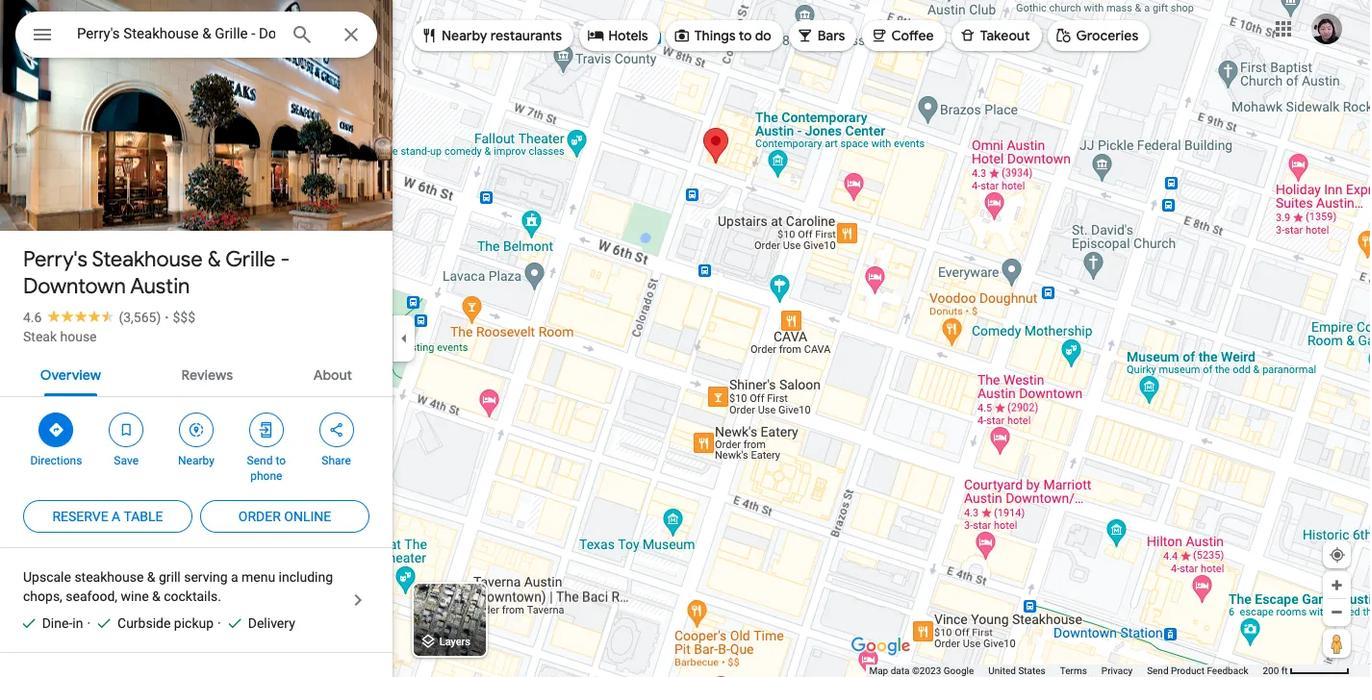 Task type: locate. For each thing, give the bounding box(es) containing it.

[[48, 420, 65, 441]]

curbside pickup
[[117, 616, 214, 631]]

tab list
[[0, 350, 393, 397]]

a left the menu
[[231, 570, 238, 585]]

to inside " things to do"
[[739, 27, 752, 44]]

send up phone
[[247, 454, 273, 468]]

send left product
[[1147, 666, 1169, 677]]

©2023
[[912, 666, 942, 677]]

send inside button
[[1147, 666, 1169, 677]]

product
[[1171, 666, 1205, 677]]

footer
[[870, 665, 1263, 678]]

1 vertical spatial a
[[231, 570, 238, 585]]

offers curbside pickup group
[[87, 614, 214, 633]]

a inside upscale steakhouse & grill serving a menu including chops, seafood, wine & cocktails.
[[231, 570, 238, 585]]

0 vertical spatial send
[[247, 454, 273, 468]]

· left price: expensive element
[[165, 310, 169, 325]]

 nearby restaurants
[[421, 25, 562, 46]]

united states
[[989, 666, 1046, 677]]

order
[[239, 509, 281, 525]]

send for send product feedback
[[1147, 666, 1169, 677]]

1 vertical spatial send
[[1147, 666, 1169, 677]]

& left grill
[[147, 570, 155, 585]]

nearby down the 
[[178, 454, 215, 468]]

things
[[695, 27, 736, 44]]

chops,
[[23, 589, 62, 604]]

1 horizontal spatial send
[[1147, 666, 1169, 677]]

serving
[[184, 570, 228, 585]]

to
[[739, 27, 752, 44], [276, 454, 286, 468]]

1 horizontal spatial a
[[231, 570, 238, 585]]

None field
[[77, 22, 275, 45]]

0 horizontal spatial ·
[[87, 616, 91, 631]]

· inside offers delivery group
[[218, 616, 221, 631]]

0 horizontal spatial a
[[112, 509, 121, 525]]

to left do
[[739, 27, 752, 44]]

nearby
[[442, 27, 487, 44], [178, 454, 215, 468]]

tab list containing overview
[[0, 350, 393, 397]]

&
[[208, 246, 221, 273], [147, 570, 155, 585], [152, 589, 160, 604]]

nearby inside  nearby restaurants
[[442, 27, 487, 44]]

 coffee
[[870, 25, 934, 46]]


[[188, 420, 205, 441]]

send product feedback button
[[1147, 665, 1249, 678]]

& inside the perry's steakhouse & grille - downtown austin
[[208, 246, 221, 273]]

3,166 photos button
[[14, 183, 146, 217]]

 groceries
[[1055, 25, 1139, 46]]

none field inside the perry's steakhouse & grille - downtown austin field
[[77, 22, 275, 45]]

Perry's Steakhouse & Grille - Downtown Austin field
[[15, 12, 377, 58]]

& left grille
[[208, 246, 221, 273]]

1 horizontal spatial nearby
[[442, 27, 487, 44]]


[[258, 420, 275, 441]]

map
[[870, 666, 889, 677]]

a left table
[[112, 509, 121, 525]]


[[797, 25, 814, 46]]

phone
[[250, 470, 282, 483]]

seafood,
[[66, 589, 117, 604]]

1 vertical spatial to
[[276, 454, 286, 468]]

restaurants
[[491, 27, 562, 44]]

a
[[112, 509, 121, 525], [231, 570, 238, 585]]

200 ft
[[1263, 666, 1288, 677]]

delivery
[[248, 616, 295, 631]]

house
[[60, 329, 97, 345]]

send for send to phone
[[247, 454, 273, 468]]

· right pickup
[[218, 616, 221, 631]]

send inside send to phone
[[247, 454, 273, 468]]

· right in
[[87, 616, 91, 631]]

0 horizontal spatial nearby
[[178, 454, 215, 468]]

to up phone
[[276, 454, 286, 468]]

curbside
[[117, 616, 171, 631]]

takeout
[[980, 27, 1030, 44]]

4.6 stars image
[[42, 310, 119, 322]]

1 vertical spatial &
[[147, 570, 155, 585]]

directions
[[30, 454, 82, 468]]

steak
[[23, 329, 57, 345]]

google account: michele murakami  
(michele.murakami@adept.ai) image
[[1312, 13, 1343, 44]]

2 vertical spatial &
[[152, 589, 160, 604]]

 takeout
[[959, 25, 1030, 46]]

0 vertical spatial nearby
[[442, 27, 487, 44]]

·
[[165, 310, 169, 325], [87, 616, 91, 631], [218, 616, 221, 631]]

0 vertical spatial &
[[208, 246, 221, 273]]

2 horizontal spatial ·
[[218, 616, 221, 631]]

nearby right 
[[442, 27, 487, 44]]

serves dine-in group
[[12, 614, 83, 633]]

 hotels
[[587, 25, 648, 46]]

online
[[284, 509, 331, 525]]

1 horizontal spatial to
[[739, 27, 752, 44]]

austin
[[130, 273, 190, 300]]

1 vertical spatial nearby
[[178, 454, 215, 468]]


[[1055, 25, 1073, 46]]

send
[[247, 454, 273, 468], [1147, 666, 1169, 677]]

0 vertical spatial to
[[739, 27, 752, 44]]

reserve a table link
[[23, 494, 193, 540]]

google maps element
[[0, 0, 1371, 678]]


[[328, 420, 345, 441]]

downtown
[[23, 273, 126, 300]]


[[31, 21, 54, 48]]

bars
[[818, 27, 845, 44]]

0 horizontal spatial send
[[247, 454, 273, 468]]

-
[[281, 246, 290, 273]]

0 horizontal spatial to
[[276, 454, 286, 468]]

ft
[[1282, 666, 1288, 677]]

privacy
[[1102, 666, 1133, 677]]

actions for perry's steakhouse & grille - downtown austin region
[[0, 398, 393, 494]]

& right the wine at the left
[[152, 589, 160, 604]]

perry's steakhouse & grille - downtown austin
[[23, 246, 290, 300]]

· inside offers curbside pickup group
[[87, 616, 91, 631]]


[[870, 25, 888, 46]]

pickup
[[174, 616, 214, 631]]

steakhouse
[[92, 246, 203, 273]]

perry's
[[23, 246, 88, 273]]

3,166 photos
[[49, 191, 138, 209]]

overview button
[[25, 350, 116, 397]]

footer containing map data ©2023 google
[[870, 665, 1263, 678]]

google
[[944, 666, 974, 677]]



Task type: vqa. For each thing, say whether or not it's contained in the screenshot.
the topmost the Ave
no



Task type: describe. For each thing, give the bounding box(es) containing it.
map data ©2023 google
[[870, 666, 974, 677]]

order online
[[239, 509, 331, 525]]

nearby inside 'actions for perry's steakhouse & grille - downtown austin' region
[[178, 454, 215, 468]]

order online link
[[200, 494, 370, 540]]

3,565 reviews element
[[119, 310, 161, 325]]

4.6
[[23, 310, 42, 325]]

steak house
[[23, 329, 97, 345]]

reserve
[[52, 509, 108, 525]]

collapse side panel image
[[394, 328, 415, 349]]

0 vertical spatial a
[[112, 509, 121, 525]]

200
[[1263, 666, 1279, 677]]

groceries
[[1077, 27, 1139, 44]]

do
[[755, 27, 772, 44]]

about button
[[298, 350, 368, 397]]

 things to do
[[673, 25, 772, 46]]

save
[[114, 454, 139, 468]]

overview
[[40, 367, 101, 384]]

send to phone
[[247, 454, 286, 483]]

& for grille
[[208, 246, 221, 273]]

send product feedback
[[1147, 666, 1249, 677]]

200 ft button
[[1263, 666, 1350, 677]]

united states button
[[989, 665, 1046, 678]]

layers
[[440, 637, 471, 649]]

menu
[[242, 570, 275, 585]]

in
[[72, 616, 83, 631]]

table
[[124, 509, 163, 525]]

upscale
[[23, 570, 71, 585]]

photos
[[91, 191, 138, 209]]

reserve a table
[[52, 509, 163, 525]]


[[421, 25, 438, 46]]


[[118, 420, 135, 441]]

zoom in image
[[1330, 578, 1345, 593]]

· $$$
[[165, 310, 195, 325]]

terms button
[[1060, 665, 1088, 678]]

steakhouse
[[74, 570, 144, 585]]

(3,565)
[[119, 310, 161, 325]]

offers delivery group
[[218, 614, 295, 633]]

states
[[1019, 666, 1046, 677]]

 button
[[15, 12, 69, 62]]

grill
[[159, 570, 181, 585]]

zoom out image
[[1330, 605, 1345, 620]]

united
[[989, 666, 1016, 677]]

 search field
[[15, 12, 377, 62]]

upscale steakhouse & grill serving a menu including chops, seafood, wine & cocktails.
[[23, 570, 333, 604]]

1 horizontal spatial ·
[[165, 310, 169, 325]]

hotels
[[608, 27, 648, 44]]

share
[[322, 454, 351, 468]]

feedback
[[1207, 666, 1249, 677]]

coffee
[[892, 27, 934, 44]]

show street view coverage image
[[1323, 629, 1351, 658]]

dine-in
[[42, 616, 83, 631]]

to inside send to phone
[[276, 454, 286, 468]]

3,166
[[49, 191, 87, 209]]

footer inside google maps element
[[870, 665, 1263, 678]]


[[673, 25, 691, 46]]

price: expensive element
[[173, 310, 195, 325]]

grille
[[225, 246, 276, 273]]

cocktails.
[[164, 589, 221, 604]]

photo of perry's steakhouse & grille - downtown austin image
[[0, 0, 393, 354]]

reviews
[[182, 367, 233, 384]]

steak house button
[[23, 327, 97, 347]]

 bars
[[797, 25, 845, 46]]

including
[[279, 570, 333, 585]]


[[587, 25, 605, 46]]

dine-
[[42, 616, 72, 631]]

$$$
[[173, 310, 195, 325]]


[[959, 25, 977, 46]]

& for grill
[[147, 570, 155, 585]]

perry's steakhouse & grille - downtown austin main content
[[0, 0, 393, 678]]

reviews button
[[166, 350, 248, 397]]

tab list inside google maps element
[[0, 350, 393, 397]]

data
[[891, 666, 910, 677]]

show your location image
[[1329, 547, 1347, 564]]

wine
[[121, 589, 149, 604]]

privacy button
[[1102, 665, 1133, 678]]

terms
[[1060, 666, 1088, 677]]



